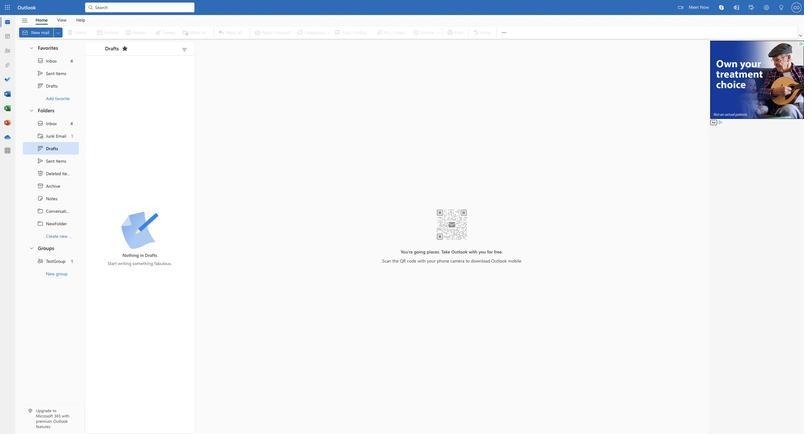 Task type: describe. For each thing, give the bounding box(es) containing it.
email
[[56, 133, 66, 139]]

for
[[487, 249, 493, 255]]

 button
[[745, 0, 760, 16]]

microsoft
[[36, 413, 53, 419]]

add
[[46, 95, 54, 101]]

mail
[[41, 29, 49, 35]]

 for 
[[37, 120, 44, 126]]

you're
[[401, 249, 413, 255]]

2  tree item from the top
[[23, 217, 79, 230]]

drafts inside nothing in drafts start writing something fabulous.
[[145, 252, 157, 258]]

 button
[[18, 15, 31, 26]]


[[679, 5, 684, 10]]

 conversation history
[[37, 208, 86, 214]]

meet
[[689, 4, 699, 10]]

left-rail-appbar navigation
[[1, 15, 14, 145]]

drafts 
[[105, 45, 128, 52]]

to inside upgrade to microsoft 365 with premium outlook features
[[53, 408, 56, 413]]

1  tree item from the top
[[23, 67, 79, 80]]


[[750, 5, 755, 10]]

folder
[[69, 233, 80, 239]]

favorite
[[55, 95, 70, 101]]

home
[[36, 17, 48, 23]]

0 vertical spatial with
[[469, 249, 478, 255]]

favorites
[[38, 44, 58, 51]]

drafts inside drafts 
[[105, 45, 119, 51]]

mobile
[[509, 258, 522, 264]]

1  tree item from the top
[[23, 205, 86, 217]]

message list section
[[85, 40, 195, 434]]

upgrade to microsoft 365 with premium outlook features
[[36, 408, 69, 429]]

2  from the top
[[37, 145, 44, 151]]

outlook up camera
[[452, 249, 468, 255]]

camera
[[451, 258, 465, 264]]

your
[[427, 258, 436, 264]]

view button
[[53, 15, 71, 25]]

phone
[[437, 258, 450, 264]]


[[182, 47, 188, 53]]

 button for groups
[[26, 242, 37, 254]]

1 for 
[[71, 258, 73, 264]]

add favorite tree item
[[23, 92, 79, 105]]

 deleted items
[[37, 170, 73, 177]]

1  tree item from the top
[[23, 80, 79, 92]]

 drafts inside the favorites tree
[[37, 83, 58, 89]]

powerpoint image
[[4, 120, 11, 126]]

 button for favorites
[[26, 42, 37, 54]]


[[37, 258, 44, 264]]

 search field
[[85, 0, 195, 14]]

ad
[[712, 120, 716, 125]]

 tree item for 
[[23, 117, 79, 130]]

 for  newfolder
[[37, 220, 44, 227]]

 junk email
[[37, 133, 66, 139]]

archive
[[46, 183, 60, 189]]

free.
[[494, 249, 503, 255]]

create new folder tree item
[[23, 230, 80, 242]]

2  tree item from the top
[[23, 155, 79, 167]]

to do image
[[4, 77, 11, 83]]

tree containing 
[[23, 117, 86, 242]]

junk
[[46, 133, 55, 139]]

in
[[140, 252, 144, 258]]

premium features image
[[28, 409, 33, 413]]

favorites tree item
[[23, 42, 79, 54]]


[[37, 183, 44, 189]]


[[720, 5, 725, 10]]

nothing in drafts start writing something fabulous.
[[108, 252, 172, 266]]

to inside you're going places. take outlook with you for free. scan the qr code with your phone camera to download outlook mobile
[[466, 258, 470, 264]]

 for  conversation history
[[37, 208, 44, 214]]

premium
[[36, 419, 52, 424]]

items inside the favorites tree
[[56, 70, 66, 76]]

start
[[108, 260, 117, 266]]

home button
[[31, 15, 52, 25]]

inbox for 
[[46, 58, 57, 64]]

tab list containing home
[[31, 15, 90, 25]]

 button for folders
[[26, 105, 37, 116]]

people image
[[4, 48, 11, 54]]

1 vertical spatial items
[[56, 158, 66, 164]]

 tree item
[[23, 180, 79, 192]]

history
[[73, 208, 86, 214]]


[[765, 5, 770, 10]]

drafts inside the favorites tree
[[46, 83, 58, 89]]

newfolder
[[46, 221, 67, 226]]

 sent items for 1st  tree item from the bottom of the page
[[37, 158, 66, 164]]

 testgroup
[[37, 258, 66, 264]]

create
[[46, 233, 58, 239]]

4 for 
[[70, 120, 73, 126]]

favorites tree
[[23, 39, 79, 105]]


[[37, 195, 44, 202]]

1 for 
[[71, 133, 73, 139]]

you're going places. take outlook with you for free. scan the qr code with your phone camera to download outlook mobile
[[382, 249, 522, 264]]

outlook down the free. in the right bottom of the page
[[492, 258, 507, 264]]

the
[[393, 258, 399, 264]]

tags group
[[252, 26, 441, 39]]

outlook inside upgrade to microsoft 365 with premium outlook features
[[53, 419, 68, 424]]

365
[[54, 413, 61, 419]]

groups
[[38, 245, 54, 251]]


[[780, 5, 785, 10]]

 notes
[[37, 195, 57, 202]]

outlook banner
[[0, 0, 805, 16]]

2 sent from the top
[[46, 158, 55, 164]]

code
[[407, 258, 417, 264]]

new
[[60, 233, 68, 239]]

outlook inside 'banner'
[[18, 4, 36, 11]]

set your advertising preferences image
[[719, 120, 724, 125]]

group
[[56, 271, 68, 277]]

deleted
[[46, 170, 61, 176]]

groups tree item
[[23, 242, 79, 255]]

mail image
[[4, 19, 11, 25]]

sent inside the favorites tree
[[46, 70, 55, 76]]

 button
[[775, 0, 790, 16]]

new inside tree item
[[46, 271, 55, 277]]

 for groups
[[29, 246, 34, 251]]

upgrade
[[36, 408, 52, 413]]

something
[[133, 260, 153, 266]]

drafts down  junk email
[[46, 145, 58, 151]]

2  tree item from the top
[[23, 142, 79, 155]]



Task type: vqa. For each thing, say whether or not it's contained in the screenshot.
sent inside the FAVORITES "tree"
yes



Task type: locate. For each thing, give the bounding box(es) containing it.
0 horizontal spatial new
[[31, 29, 40, 35]]

to
[[466, 258, 470, 264], [53, 408, 56, 413]]

going
[[414, 249, 426, 255]]

1  from the top
[[37, 58, 44, 64]]

download
[[471, 258, 490, 264]]

2 1 from the top
[[71, 258, 73, 264]]

 drafts down "junk"
[[37, 145, 58, 151]]

0 vertical spatial  tree item
[[23, 54, 79, 67]]

2  tree item from the top
[[23, 117, 79, 130]]

 button
[[180, 45, 190, 54]]

4 for 
[[70, 58, 73, 64]]

 newfolder
[[37, 220, 67, 227]]

 tree item down favorites tree item
[[23, 67, 79, 80]]

4 inside the favorites tree
[[70, 58, 73, 64]]

 button
[[715, 0, 730, 15]]

 tree item up deleted
[[23, 155, 79, 167]]

 inside the favorites tree
[[37, 83, 44, 89]]

 inbox inside the favorites tree
[[37, 58, 57, 64]]

 drafts up the add
[[37, 83, 58, 89]]

2  sent items from the top
[[37, 158, 66, 164]]

inbox down favorites tree item
[[46, 58, 57, 64]]

 tree item
[[23, 80, 79, 92], [23, 142, 79, 155]]

 button
[[760, 0, 775, 16]]

1  drafts from the top
[[37, 83, 58, 89]]

co
[[794, 5, 800, 10]]

nothing
[[123, 252, 139, 258]]

items up favorite
[[56, 70, 66, 76]]

4 up  tree item
[[70, 120, 73, 126]]

sent
[[46, 70, 55, 76], [46, 158, 55, 164]]

 tree item down "junk"
[[23, 142, 79, 155]]

tab list
[[31, 15, 90, 25]]


[[56, 30, 61, 35], [29, 45, 34, 50], [29, 108, 34, 113], [29, 246, 34, 251]]


[[21, 17, 28, 24]]

0 vertical spatial items
[[56, 70, 66, 76]]

1 sent from the top
[[46, 70, 55, 76]]

 button left groups
[[26, 242, 37, 254]]

 inside favorites tree item
[[29, 45, 34, 50]]

 button
[[730, 0, 745, 16]]

0 vertical spatial  tree item
[[23, 67, 79, 80]]

1 horizontal spatial with
[[418, 258, 426, 264]]

 left groups
[[29, 246, 34, 251]]

0 vertical spatial 
[[37, 83, 44, 89]]

1 vertical spatial sent
[[46, 158, 55, 164]]

 inside the favorites tree
[[37, 70, 44, 76]]

1 vertical spatial  tree item
[[23, 155, 79, 167]]

1  tree item from the top
[[23, 54, 79, 67]]

new left mail
[[31, 29, 40, 35]]

with right '365' at the bottom left of page
[[62, 413, 69, 419]]

0 vertical spatial 
[[37, 70, 44, 76]]

 tree item
[[23, 192, 79, 205]]


[[37, 58, 44, 64], [37, 120, 44, 126]]

items
[[56, 70, 66, 76], [56, 158, 66, 164], [62, 170, 73, 176]]

create new folder
[[46, 233, 80, 239]]

0 vertical spatial to
[[466, 258, 470, 264]]

1  inbox from the top
[[37, 58, 57, 64]]

0 vertical spatial sent
[[46, 70, 55, 76]]

 tree item for 
[[23, 54, 79, 67]]

2  from the top
[[37, 158, 44, 164]]

drafts
[[105, 45, 119, 51], [46, 83, 58, 89], [46, 145, 58, 151], [145, 252, 157, 258]]


[[22, 29, 28, 36]]

 left folders
[[29, 108, 34, 113]]

outlook up "" button
[[18, 4, 36, 11]]

1 right 'email'
[[71, 133, 73, 139]]

folders
[[38, 107, 54, 114]]

1 vertical spatial new
[[46, 271, 55, 277]]

0 horizontal spatial with
[[62, 413, 69, 419]]

 inbox for 
[[37, 58, 57, 64]]

sent up  "tree item"
[[46, 158, 55, 164]]

2 inbox from the top
[[46, 120, 57, 126]]

you
[[479, 249, 486, 255]]

 button
[[498, 26, 511, 39]]

 tree item up the newfolder
[[23, 205, 86, 217]]

 tree item
[[23, 130, 79, 142]]

now
[[701, 4, 710, 10]]

1 vertical spatial with
[[418, 258, 426, 264]]

 button left folders
[[26, 105, 37, 116]]

drafts left the 
[[105, 45, 119, 51]]

2  from the top
[[37, 220, 44, 227]]

0 vertical spatial  button
[[26, 42, 37, 54]]

1 inside  tree item
[[71, 258, 73, 264]]

 inbox
[[37, 58, 57, 64], [37, 120, 57, 126]]

0 vertical spatial  inbox
[[37, 58, 57, 64]]

2  inbox from the top
[[37, 120, 57, 126]]

fabulous.
[[154, 260, 172, 266]]

calendar image
[[4, 33, 11, 40]]

 tree item up create
[[23, 217, 79, 230]]

new left group
[[46, 271, 55, 277]]

1 vertical spatial  drafts
[[37, 145, 58, 151]]

1  from the top
[[37, 83, 44, 89]]

inbox for 
[[46, 120, 57, 126]]

 for favorites
[[29, 45, 34, 50]]

 sent items
[[37, 70, 66, 76], [37, 158, 66, 164]]

2  from the top
[[37, 120, 44, 126]]

co button
[[790, 0, 805, 15]]

 down favorites
[[37, 70, 44, 76]]

 for 
[[37, 58, 44, 64]]

places.
[[427, 249, 441, 255]]

writing
[[118, 260, 131, 266]]

inbox
[[46, 58, 57, 64], [46, 120, 57, 126]]

1 vertical spatial 
[[37, 145, 44, 151]]

with inside upgrade to microsoft 365 with premium outlook features
[[62, 413, 69, 419]]

 tree item up the add
[[23, 80, 79, 92]]

 inbox for 
[[37, 120, 57, 126]]

0 vertical spatial 4
[[70, 58, 73, 64]]

add favorite
[[46, 95, 70, 101]]

Search for email, meetings, files and more. field
[[95, 4, 191, 10]]

2 vertical spatial with
[[62, 413, 69, 419]]

tree
[[23, 117, 86, 242]]

 tree item down favorites
[[23, 54, 79, 67]]

1 vertical spatial inbox
[[46, 120, 57, 126]]

 button inside favorites tree item
[[26, 42, 37, 54]]

meet now
[[689, 4, 710, 10]]

1 vertical spatial  inbox
[[37, 120, 57, 126]]

 button
[[120, 44, 130, 54]]


[[37, 170, 44, 177]]


[[735, 5, 740, 10]]

to right camera
[[466, 258, 470, 264]]


[[37, 83, 44, 89], [37, 145, 44, 151]]

inbox inside the favorites tree
[[46, 58, 57, 64]]

outlook link
[[18, 0, 36, 15]]

 inbox up "junk"
[[37, 120, 57, 126]]

2 4 from the top
[[70, 120, 73, 126]]


[[88, 4, 94, 11]]

notes
[[46, 195, 57, 201]]

 button
[[798, 33, 804, 39]]

 tree item
[[23, 54, 79, 67], [23, 117, 79, 130]]

 button
[[26, 42, 37, 54], [26, 105, 37, 116], [26, 242, 37, 254]]

items inside the  deleted items
[[62, 170, 73, 176]]

1 vertical spatial 
[[37, 158, 44, 164]]

0 vertical spatial  sent items
[[37, 70, 66, 76]]

drafts right in
[[145, 252, 157, 258]]

0 vertical spatial 
[[37, 208, 44, 214]]

 down  at the left top of the page
[[37, 145, 44, 151]]

new group tree item
[[23, 267, 79, 280]]

items up the  deleted items
[[56, 158, 66, 164]]

 drafts
[[37, 83, 58, 89], [37, 145, 58, 151]]

 tree item up "junk"
[[23, 117, 79, 130]]

drafts up add favorite tree item
[[46, 83, 58, 89]]

outlook right premium
[[53, 419, 68, 424]]

with
[[469, 249, 478, 255], [418, 258, 426, 264], [62, 413, 69, 419]]

 up add favorite tree item
[[37, 83, 44, 89]]


[[800, 34, 803, 37]]

 sent items inside the favorites tree
[[37, 70, 66, 76]]

 button inside groups tree item
[[26, 242, 37, 254]]

take
[[442, 249, 451, 255]]

 sent items for first  tree item
[[37, 70, 66, 76]]

0 vertical spatial 1
[[71, 133, 73, 139]]

4
[[70, 58, 73, 64], [70, 120, 73, 126]]

 down favorites
[[37, 58, 44, 64]]

4 down favorites tree item
[[70, 58, 73, 64]]

 tree item
[[23, 255, 79, 267]]

1 vertical spatial  sent items
[[37, 158, 66, 164]]

 right mail
[[56, 30, 61, 35]]

 tree item
[[23, 67, 79, 80], [23, 155, 79, 167]]

1  button from the top
[[26, 42, 37, 54]]

sent up the add
[[46, 70, 55, 76]]

 down 
[[37, 208, 44, 214]]

new group
[[46, 271, 68, 277]]

 button down ' new mail'
[[26, 42, 37, 54]]


[[37, 208, 44, 214], [37, 220, 44, 227]]

items right deleted
[[62, 170, 73, 176]]

inbox up  junk email
[[46, 120, 57, 126]]

 inside the favorites tree
[[37, 58, 44, 64]]

move & delete group
[[19, 26, 213, 39]]

 sent items down favorites tree item
[[37, 70, 66, 76]]

word image
[[4, 91, 11, 97]]

2  drafts from the top
[[37, 145, 58, 151]]

scan
[[382, 258, 391, 264]]

 up  at the left top of the page
[[37, 120, 44, 126]]

to right the upgrade
[[53, 408, 56, 413]]

1 4 from the top
[[70, 58, 73, 64]]

1 vertical spatial 
[[37, 220, 44, 227]]

1 vertical spatial to
[[53, 408, 56, 413]]

features
[[36, 424, 50, 429]]

 left the newfolder
[[37, 220, 44, 227]]

 down ' new mail'
[[29, 45, 34, 50]]

1  from the top
[[37, 208, 44, 214]]

2  button from the top
[[26, 105, 37, 116]]

0 vertical spatial 
[[37, 58, 44, 64]]

0 vertical spatial inbox
[[46, 58, 57, 64]]

1  sent items from the top
[[37, 70, 66, 76]]

folders tree item
[[23, 105, 79, 117]]

1 vertical spatial 4
[[70, 120, 73, 126]]

1 vertical spatial  tree item
[[23, 142, 79, 155]]

0 vertical spatial  drafts
[[37, 83, 58, 89]]

help
[[76, 17, 85, 23]]

0 horizontal spatial to
[[53, 408, 56, 413]]

3  button from the top
[[26, 242, 37, 254]]

view
[[57, 17, 67, 23]]

application containing outlook
[[0, 0, 805, 434]]

 tree item
[[23, 205, 86, 217], [23, 217, 79, 230]]

 inside groups tree item
[[29, 246, 34, 251]]

1  from the top
[[37, 70, 44, 76]]

 sent items up  "tree item"
[[37, 158, 66, 164]]

more apps image
[[4, 148, 11, 154]]

2 vertical spatial  button
[[26, 242, 37, 254]]

 button
[[54, 28, 63, 38]]

1 vertical spatial 1
[[71, 258, 73, 264]]


[[501, 29, 508, 36]]

1 horizontal spatial to
[[466, 258, 470, 264]]

0 vertical spatial  tree item
[[23, 80, 79, 92]]

new inside ' new mail'
[[31, 29, 40, 35]]

new
[[31, 29, 40, 35], [46, 271, 55, 277]]

1 inbox from the top
[[46, 58, 57, 64]]

 inbox down favorites
[[37, 58, 57, 64]]

with down going
[[418, 258, 426, 264]]

2 vertical spatial items
[[62, 170, 73, 176]]

 up 
[[37, 158, 44, 164]]

1 1 from the top
[[71, 133, 73, 139]]

 archive
[[37, 183, 60, 189]]

application
[[0, 0, 805, 434]]


[[122, 45, 128, 52]]

drafts heading
[[97, 42, 130, 55]]

1 horizontal spatial new
[[46, 271, 55, 277]]

files image
[[4, 62, 11, 69]]

 new mail
[[22, 29, 49, 36]]

excel image
[[4, 105, 11, 112]]

1 vertical spatial  button
[[26, 105, 37, 116]]

 tree item
[[23, 167, 79, 180]]

1 vertical spatial  tree item
[[23, 117, 79, 130]]

qr
[[400, 258, 406, 264]]

onedrive image
[[4, 134, 11, 141]]

 for folders
[[29, 108, 34, 113]]

1 right testgroup
[[71, 258, 73, 264]]

2 horizontal spatial with
[[469, 249, 478, 255]]

 button inside folders tree item
[[26, 105, 37, 116]]

 inside  popup button
[[56, 30, 61, 35]]

 inside folders tree item
[[29, 108, 34, 113]]

1 inside  tree item
[[71, 133, 73, 139]]

testgroup
[[46, 258, 66, 264]]

help button
[[72, 15, 90, 25]]

with left you
[[469, 249, 478, 255]]

1 vertical spatial 
[[37, 120, 44, 126]]

conversation
[[46, 208, 71, 214]]

0 vertical spatial new
[[31, 29, 40, 35]]



